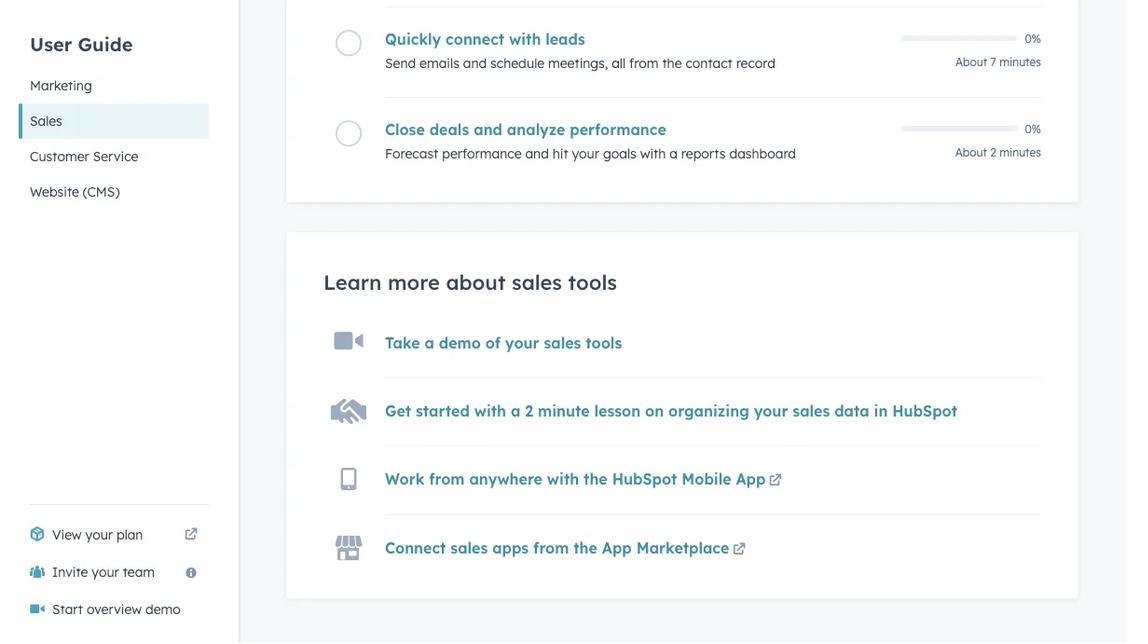 Task type: locate. For each thing, give the bounding box(es) containing it.
link opens in a new window image
[[185, 529, 198, 542], [733, 540, 746, 562], [733, 544, 746, 557]]

get
[[385, 402, 411, 420]]

1 vertical spatial hubspot
[[612, 470, 677, 488]]

your right organizing
[[754, 402, 788, 420]]

invite your team button
[[19, 554, 209, 591]]

invite
[[52, 564, 88, 581]]

from inside quickly connect with leads send emails and schedule meetings, all from the contact record
[[630, 55, 659, 71]]

1 vertical spatial tools
[[586, 333, 622, 352]]

with up the schedule
[[509, 30, 541, 49]]

and
[[463, 55, 487, 71], [474, 120, 503, 139], [525, 146, 549, 162]]

overview
[[87, 602, 142, 618]]

1 vertical spatial 0%
[[1025, 122, 1042, 136]]

0% up about 7 minutes
[[1025, 31, 1042, 45]]

from down quickly connect with leads button
[[630, 55, 659, 71]]

minutes right the 7
[[1000, 55, 1042, 69]]

the down lesson
[[584, 470, 608, 488]]

lesson
[[595, 402, 641, 420]]

the for app
[[574, 539, 598, 558]]

work
[[385, 470, 425, 488]]

1 horizontal spatial a
[[511, 402, 521, 420]]

sales left apps
[[451, 539, 488, 558]]

sales
[[512, 270, 562, 295], [544, 333, 581, 352], [793, 402, 830, 420], [451, 539, 488, 558]]

goals
[[603, 146, 637, 162]]

with right started
[[474, 402, 506, 420]]

1 vertical spatial the
[[584, 470, 608, 488]]

analyze
[[507, 120, 566, 139]]

0 vertical spatial minutes
[[1000, 55, 1042, 69]]

take
[[385, 333, 420, 352]]

website
[[30, 184, 79, 200]]

hubspot right in
[[893, 402, 958, 420]]

performance up goals on the right top of page
[[570, 120, 667, 139]]

2 left minute
[[525, 402, 534, 420]]

with
[[509, 30, 541, 49], [640, 146, 666, 162], [474, 402, 506, 420], [547, 470, 579, 488]]

work from anywhere with the hubspot mobile app link
[[385, 470, 786, 493]]

1 vertical spatial from
[[429, 470, 465, 488]]

0 vertical spatial a
[[670, 146, 678, 162]]

0 vertical spatial hubspot
[[893, 402, 958, 420]]

1 horizontal spatial app
[[736, 470, 766, 488]]

with down close deals and analyze performance button at top
[[640, 146, 666, 162]]

1 vertical spatial a
[[425, 333, 435, 352]]

0 horizontal spatial demo
[[145, 602, 181, 618]]

0 horizontal spatial hubspot
[[612, 470, 677, 488]]

close deals and analyze performance forecast performance and hit your goals with a reports dashboard
[[385, 120, 797, 162]]

invite your team
[[52, 564, 155, 581]]

connect sales apps from the app marketplace link
[[385, 539, 749, 562]]

1 horizontal spatial demo
[[439, 333, 481, 352]]

get started with a 2 minute lesson on organizing your sales data in hubspot
[[385, 402, 958, 420]]

close deals and analyze performance button
[[385, 120, 891, 139]]

hit
[[553, 146, 569, 162]]

emails
[[420, 55, 460, 71]]

2 vertical spatial the
[[574, 539, 598, 558]]

guide
[[78, 32, 133, 55]]

and left hit
[[525, 146, 549, 162]]

1 vertical spatial demo
[[145, 602, 181, 618]]

2 horizontal spatial from
[[630, 55, 659, 71]]

deals
[[430, 120, 469, 139]]

0 vertical spatial from
[[630, 55, 659, 71]]

1 vertical spatial minutes
[[1000, 146, 1042, 160]]

0%
[[1025, 31, 1042, 45], [1025, 122, 1042, 136]]

demo down team
[[145, 602, 181, 618]]

0 vertical spatial and
[[463, 55, 487, 71]]

0 horizontal spatial app
[[602, 539, 632, 558]]

performance
[[570, 120, 667, 139], [442, 146, 522, 162]]

the
[[663, 55, 682, 71], [584, 470, 608, 488], [574, 539, 598, 558]]

view your plan
[[52, 527, 143, 543]]

0 vertical spatial app
[[736, 470, 766, 488]]

link opens in a new window image inside the view your plan link
[[185, 529, 198, 542]]

a left minute
[[511, 402, 521, 420]]

apps
[[493, 539, 529, 558]]

your inside close deals and analyze performance forecast performance and hit your goals with a reports dashboard
[[572, 146, 600, 162]]

from right 'work'
[[429, 470, 465, 488]]

service
[[93, 148, 138, 165]]

mobile
[[682, 470, 732, 488]]

connect
[[446, 30, 505, 49]]

0 vertical spatial performance
[[570, 120, 667, 139]]

hubspot left 'mobile'
[[612, 470, 677, 488]]

about
[[446, 270, 506, 295]]

work from anywhere with the hubspot mobile app
[[385, 470, 766, 488]]

2 0% from the top
[[1025, 122, 1042, 136]]

1 horizontal spatial hubspot
[[893, 402, 958, 420]]

from
[[630, 55, 659, 71], [429, 470, 465, 488], [534, 539, 569, 558]]

demo for overview
[[145, 602, 181, 618]]

0 vertical spatial demo
[[439, 333, 481, 352]]

and right deals
[[474, 120, 503, 139]]

performance down deals
[[442, 146, 522, 162]]

anywhere
[[470, 470, 543, 488]]

a right the take
[[425, 333, 435, 352]]

0 vertical spatial the
[[663, 55, 682, 71]]

about
[[956, 55, 988, 69], [956, 146, 988, 160]]

0% up about 2 minutes
[[1025, 122, 1042, 136]]

sales up minute
[[544, 333, 581, 352]]

take a demo of your sales tools
[[385, 333, 622, 352]]

1 minutes from the top
[[1000, 55, 1042, 69]]

1 horizontal spatial from
[[534, 539, 569, 558]]

2 vertical spatial a
[[511, 402, 521, 420]]

2 minutes from the top
[[1000, 146, 1042, 160]]

take a demo of your sales tools link
[[385, 333, 622, 352]]

minutes
[[1000, 55, 1042, 69], [1000, 146, 1042, 160]]

with right anywhere
[[547, 470, 579, 488]]

0 vertical spatial 2
[[991, 146, 997, 160]]

2 vertical spatial from
[[534, 539, 569, 558]]

user
[[30, 32, 72, 55]]

app left marketplace
[[602, 539, 632, 558]]

1 vertical spatial about
[[956, 146, 988, 160]]

user guide views element
[[19, 0, 209, 210]]

from right apps
[[534, 539, 569, 558]]

a left reports
[[670, 146, 678, 162]]

reports
[[682, 146, 726, 162]]

minutes down about 7 minutes
[[1000, 146, 1042, 160]]

demo
[[439, 333, 481, 352], [145, 602, 181, 618]]

minutes for close deals and analyze performance
[[1000, 146, 1042, 160]]

0 vertical spatial tools
[[568, 270, 617, 295]]

the down the work from anywhere with the hubspot mobile app link
[[574, 539, 598, 558]]

2 down the 7
[[991, 146, 997, 160]]

2
[[991, 146, 997, 160], [525, 402, 534, 420]]

and down connect
[[463, 55, 487, 71]]

0 horizontal spatial 2
[[525, 402, 534, 420]]

meetings,
[[548, 55, 608, 71]]

0 horizontal spatial from
[[429, 470, 465, 488]]

link opens in a new window image inside the view your plan link
[[185, 524, 198, 547]]

website (cms)
[[30, 184, 120, 200]]

app right 'mobile'
[[736, 470, 766, 488]]

about 2 minutes
[[956, 146, 1042, 160]]

app
[[736, 470, 766, 488], [602, 539, 632, 558]]

learn more about sales tools
[[324, 270, 617, 295]]

your left team
[[92, 564, 119, 581]]

0 vertical spatial about
[[956, 55, 988, 69]]

sales button
[[19, 104, 209, 139]]

customer service button
[[19, 139, 209, 174]]

7
[[991, 55, 997, 69]]

your right hit
[[572, 146, 600, 162]]

1 vertical spatial and
[[474, 120, 503, 139]]

1 0% from the top
[[1025, 31, 1042, 45]]

hubspot inside the work from anywhere with the hubspot mobile app link
[[612, 470, 677, 488]]

connect
[[385, 539, 446, 558]]

hubspot
[[893, 402, 958, 420], [612, 470, 677, 488]]

0 horizontal spatial performance
[[442, 146, 522, 162]]

started
[[416, 402, 470, 420]]

the for hubspot
[[584, 470, 608, 488]]

link opens in a new window image
[[769, 470, 782, 493], [769, 475, 782, 488], [185, 524, 198, 547]]

a
[[670, 146, 678, 162], [425, 333, 435, 352], [511, 402, 521, 420]]

the left 'contact'
[[663, 55, 682, 71]]

and inside quickly connect with leads send emails and schedule meetings, all from the contact record
[[463, 55, 487, 71]]

2 horizontal spatial a
[[670, 146, 678, 162]]

quickly connect with leads button
[[385, 30, 891, 49]]

view your plan link
[[19, 517, 209, 554]]

tools
[[568, 270, 617, 295], [586, 333, 622, 352]]

your
[[572, 146, 600, 162], [505, 333, 540, 352], [754, 402, 788, 420], [85, 527, 113, 543], [92, 564, 119, 581]]

demo left of
[[439, 333, 481, 352]]

learn
[[324, 270, 382, 295]]

0 vertical spatial 0%
[[1025, 31, 1042, 45]]

quickly
[[385, 30, 441, 49]]



Task type: describe. For each thing, give the bounding box(es) containing it.
more
[[388, 270, 440, 295]]

organizing
[[669, 402, 750, 420]]

start overview demo
[[52, 602, 181, 618]]

connect sales apps from the app marketplace
[[385, 539, 730, 558]]

minute
[[538, 402, 590, 420]]

get started with a 2 minute lesson on organizing your sales data in hubspot link
[[385, 402, 958, 420]]

your inside "button"
[[92, 564, 119, 581]]

with inside quickly connect with leads send emails and schedule meetings, all from the contact record
[[509, 30, 541, 49]]

(cms)
[[83, 184, 120, 200]]

customer service
[[30, 148, 138, 165]]

all
[[612, 55, 626, 71]]

plan
[[117, 527, 143, 543]]

your left the plan
[[85, 527, 113, 543]]

start overview demo link
[[19, 591, 209, 629]]

sales
[[30, 113, 62, 129]]

on
[[645, 402, 664, 420]]

start
[[52, 602, 83, 618]]

marketing
[[30, 77, 92, 94]]

a inside close deals and analyze performance forecast performance and hit your goals with a reports dashboard
[[670, 146, 678, 162]]

of
[[486, 333, 501, 352]]

about for quickly connect with leads
[[956, 55, 988, 69]]

forecast
[[385, 146, 439, 162]]

your right of
[[505, 333, 540, 352]]

marketplace
[[637, 539, 730, 558]]

view
[[52, 527, 82, 543]]

1 vertical spatial 2
[[525, 402, 534, 420]]

team
[[123, 564, 155, 581]]

2 vertical spatial and
[[525, 146, 549, 162]]

about 7 minutes
[[956, 55, 1042, 69]]

record
[[736, 55, 776, 71]]

dashboard
[[730, 146, 797, 162]]

schedule
[[491, 55, 545, 71]]

1 vertical spatial performance
[[442, 146, 522, 162]]

user guide
[[30, 32, 133, 55]]

with inside the work from anywhere with the hubspot mobile app link
[[547, 470, 579, 488]]

0% for quickly connect with leads
[[1025, 31, 1042, 45]]

about for close deals and analyze performance
[[956, 146, 988, 160]]

sales left data
[[793, 402, 830, 420]]

1 vertical spatial app
[[602, 539, 632, 558]]

minutes for quickly connect with leads
[[1000, 55, 1042, 69]]

the inside quickly connect with leads send emails and schedule meetings, all from the contact record
[[663, 55, 682, 71]]

1 horizontal spatial performance
[[570, 120, 667, 139]]

contact
[[686, 55, 733, 71]]

0 horizontal spatial a
[[425, 333, 435, 352]]

leads
[[546, 30, 585, 49]]

with inside close deals and analyze performance forecast performance and hit your goals with a reports dashboard
[[640, 146, 666, 162]]

send
[[385, 55, 416, 71]]

quickly connect with leads send emails and schedule meetings, all from the contact record
[[385, 30, 776, 71]]

in
[[874, 402, 888, 420]]

sales right "about"
[[512, 270, 562, 295]]

close
[[385, 120, 425, 139]]

data
[[835, 402, 870, 420]]

0% for close deals and analyze performance
[[1025, 122, 1042, 136]]

website (cms) button
[[19, 174, 209, 210]]

demo for a
[[439, 333, 481, 352]]

marketing button
[[19, 68, 209, 104]]

customer
[[30, 148, 89, 165]]

1 horizontal spatial 2
[[991, 146, 997, 160]]



Task type: vqa. For each thing, say whether or not it's contained in the screenshot.
No activity for 24 minutes
no



